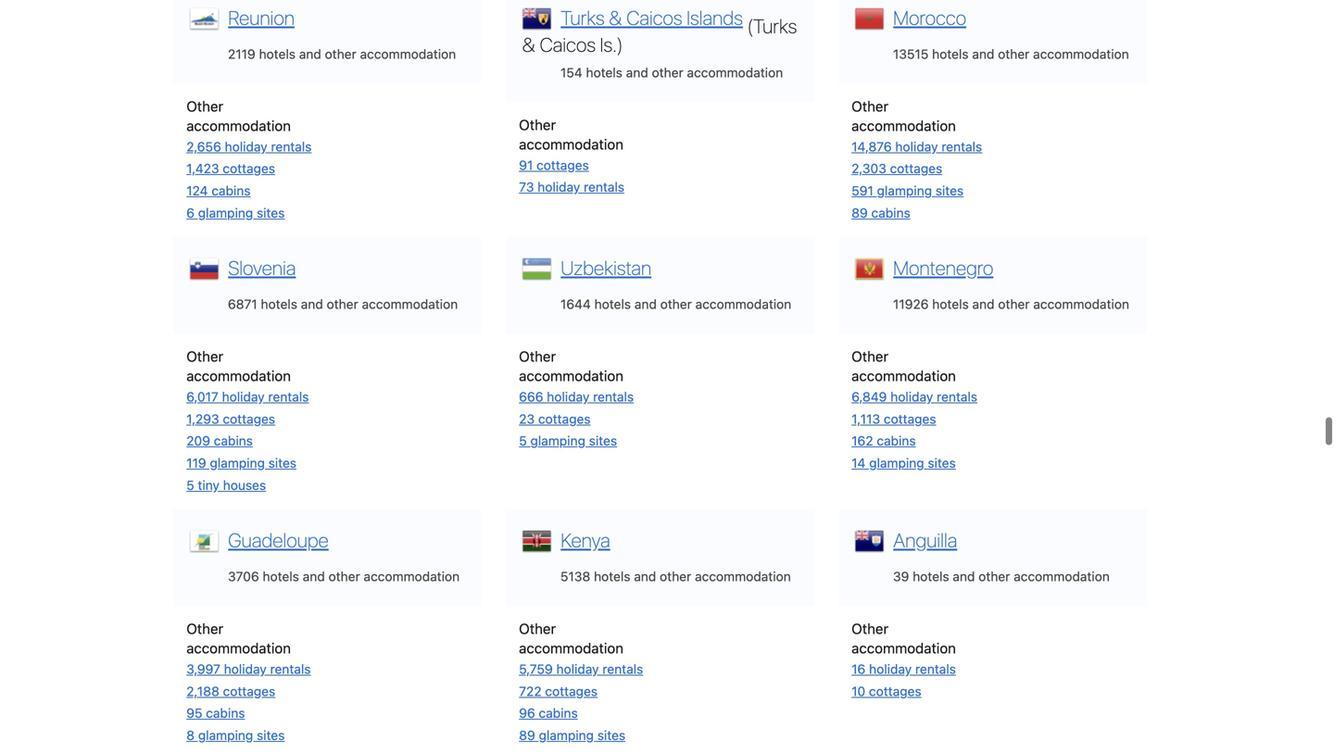 Task type: locate. For each thing, give the bounding box(es) containing it.
cottages up 73 holiday rentals link
[[536, 157, 589, 173]]

and right 5138
[[634, 569, 656, 584]]

sites inside other accommodation 6,017 holiday rentals 1,293 cottages 209 cabins 119 glamping sites 5 tiny houses
[[268, 455, 297, 471]]

6
[[186, 205, 195, 220]]

& for (turks & caicos is.)
[[522, 33, 536, 56]]

and down "uzbekistan"
[[634, 297, 657, 312]]

other up 16
[[852, 620, 889, 637]]

1 horizontal spatial &
[[609, 6, 622, 29]]

cottages down 6,849 holiday rentals link
[[884, 411, 936, 427]]

sites inside other accommodation 5,759 holiday rentals 722 cottages 96 cabins 89 glamping sites
[[597, 728, 625, 743]]

glamping inside other accommodation 666 holiday rentals 23 cottages 5 glamping sites
[[530, 433, 585, 449]]

and down guadeloupe
[[303, 569, 325, 584]]

0 vertical spatial caicos
[[627, 6, 682, 29]]

glamping inside other accommodation 3,997 holiday rentals 2,188 cottages 95 cabins 8 glamping sites
[[198, 728, 253, 743]]

glamping down 23 cottages link
[[530, 433, 585, 449]]

cabins down 1,293 cottages link
[[214, 433, 253, 449]]

glamping inside other accommodation 2,656 holiday rentals 1,423 cottages 124 cabins 6 glamping sites
[[198, 205, 253, 220]]

glamping inside other accommodation 5,759 holiday rentals 722 cottages 96 cabins 89 glamping sites
[[539, 728, 594, 743]]

rentals up 1,293 cottages link
[[268, 389, 309, 404]]

89 down 591 on the top
[[852, 205, 868, 220]]

cottages down 14,876 holiday rentals link
[[890, 161, 942, 176]]

1 vertical spatial 89
[[519, 728, 535, 743]]

rentals inside other accommodation 14,876 holiday rentals 2,303 cottages 591 glamping sites 89 cabins
[[942, 139, 982, 154]]

caicos up 154 at left
[[540, 33, 596, 56]]

other for morocco
[[998, 46, 1030, 62]]

rentals up 10 cottages link
[[915, 662, 956, 677]]

uzbekistan link
[[556, 254, 651, 279]]

other up 91
[[519, 116, 556, 133]]

holiday inside other accommodation 5,759 holiday rentals 722 cottages 96 cabins 89 glamping sites
[[556, 662, 599, 677]]

5 left tiny
[[186, 477, 194, 493]]

cabins down 1,423 cottages link
[[211, 183, 251, 198]]

rentals inside other accommodation 666 holiday rentals 23 cottages 5 glamping sites
[[593, 389, 634, 404]]

1,113 cottages link
[[852, 411, 936, 427]]

89 cabins link
[[852, 205, 910, 220]]

cabins
[[211, 183, 251, 198], [871, 205, 910, 220], [214, 433, 253, 449], [877, 433, 916, 449], [206, 706, 245, 721], [539, 706, 578, 721]]

holiday up 2,303 cottages link on the top of page
[[895, 139, 938, 154]]

other for uzbekistan
[[519, 348, 556, 365]]

cottages inside other accommodation 16 holiday rentals 10 cottages
[[869, 684, 921, 699]]

holiday inside other accommodation 6,017 holiday rentals 1,293 cottages 209 cabins 119 glamping sites 5 tiny houses
[[222, 389, 265, 404]]

montenegro
[[893, 256, 993, 279]]

cottages inside other accommodation 6,849 holiday rentals 1,113 cottages 162 cabins 14 glamping sites
[[884, 411, 936, 427]]

sites for guadeloupe
[[257, 728, 285, 743]]

holiday up 1,423 cottages link
[[225, 139, 267, 154]]

sites for montenegro
[[928, 455, 956, 471]]

other for anguilla
[[852, 620, 889, 637]]

5
[[519, 433, 527, 449], [186, 477, 194, 493]]

rentals for morocco
[[942, 139, 982, 154]]

cottages
[[536, 157, 589, 173], [223, 161, 275, 176], [890, 161, 942, 176], [223, 411, 275, 427], [538, 411, 591, 427], [884, 411, 936, 427], [223, 684, 275, 699], [545, 684, 598, 699], [869, 684, 921, 699]]

glamping down 96 cabins link
[[539, 728, 594, 743]]

other inside other accommodation 666 holiday rentals 23 cottages 5 glamping sites
[[519, 348, 556, 365]]

rentals up 2,303 cottages link on the top of page
[[942, 139, 982, 154]]

and right 2119
[[299, 46, 321, 62]]

hotels down "uzbekistan"
[[594, 297, 631, 312]]

96
[[519, 706, 535, 721]]

holiday for anguilla
[[869, 662, 912, 677]]

& inside (turks & caicos is.)
[[522, 33, 536, 56]]

cabins for montenegro
[[877, 433, 916, 449]]

and for morocco
[[972, 46, 994, 62]]

rentals up 14 glamping sites link
[[937, 389, 977, 404]]

holiday inside other accommodation 2,656 holiday rentals 1,423 cottages 124 cabins 6 glamping sites
[[225, 139, 267, 154]]

holiday for guadeloupe
[[224, 662, 267, 677]]

hotels for guadeloupe
[[263, 569, 299, 584]]

glamping inside other accommodation 6,849 holiday rentals 1,113 cottages 162 cabins 14 glamping sites
[[869, 455, 924, 471]]

cottages inside other accommodation 5,759 holiday rentals 722 cottages 96 cabins 89 glamping sites
[[545, 684, 598, 699]]

cottages for reunion
[[223, 161, 275, 176]]

14,876
[[852, 139, 892, 154]]

cottages down 5,759 holiday rentals link on the bottom left of the page
[[545, 684, 598, 699]]

other inside other accommodation 6,017 holiday rentals 1,293 cottages 209 cabins 119 glamping sites 5 tiny houses
[[186, 348, 223, 365]]

and right 6871
[[301, 297, 323, 312]]

other for kenya
[[660, 569, 691, 584]]

cabins for guadeloupe
[[206, 706, 245, 721]]

hotels down guadeloupe
[[263, 569, 299, 584]]

cottages inside other accommodation 3,997 holiday rentals 2,188 cottages 95 cabins 8 glamping sites
[[223, 684, 275, 699]]

accommodation inside other accommodation 14,876 holiday rentals 2,303 cottages 591 glamping sites 89 cabins
[[852, 117, 956, 134]]

holiday for reunion
[[225, 139, 267, 154]]

5 down 23
[[519, 433, 527, 449]]

other for reunion
[[186, 98, 223, 114]]

glamping down 2,303 cottages link on the top of page
[[877, 183, 932, 198]]

other up 14,876
[[852, 98, 889, 114]]

and down (turks & caicos is.) at top
[[626, 65, 648, 80]]

sites
[[936, 183, 964, 198], [257, 205, 285, 220], [589, 433, 617, 449], [268, 455, 297, 471], [928, 455, 956, 471], [257, 728, 285, 743], [597, 728, 625, 743]]

cottages inside other accommodation 14,876 holiday rentals 2,303 cottages 591 glamping sites 89 cabins
[[890, 161, 942, 176]]

holiday up 10 cottages link
[[869, 662, 912, 677]]

rentals for anguilla
[[915, 662, 956, 677]]

other inside other accommodation 2,656 holiday rentals 1,423 cottages 124 cabins 6 glamping sites
[[186, 98, 223, 114]]

0 horizontal spatial 89
[[519, 728, 535, 743]]

holiday up 23 cottages link
[[547, 389, 590, 404]]

95 cabins link
[[186, 706, 245, 721]]

1 vertical spatial &
[[522, 33, 536, 56]]

glamping for kenya
[[539, 728, 594, 743]]

caicos up 154 hotels and other accommodation
[[627, 6, 682, 29]]

cottages down 6,017 holiday rentals link
[[223, 411, 275, 427]]

rentals inside other accommodation 2,656 holiday rentals 1,423 cottages 124 cabins 6 glamping sites
[[271, 139, 312, 154]]

39
[[893, 569, 909, 584]]

and
[[299, 46, 321, 62], [972, 46, 994, 62], [626, 65, 648, 80], [301, 297, 323, 312], [634, 297, 657, 312], [972, 297, 995, 312], [303, 569, 325, 584], [634, 569, 656, 584], [953, 569, 975, 584]]

1 horizontal spatial 89
[[852, 205, 868, 220]]

other accommodation 666 holiday rentals 23 cottages 5 glamping sites
[[519, 348, 634, 449]]

caicos for islands
[[627, 6, 682, 29]]

cottages for guadeloupe
[[223, 684, 275, 699]]

other up 5,759
[[519, 620, 556, 637]]

rentals up 5 glamping sites link
[[593, 389, 634, 404]]

other up 3,997
[[186, 620, 223, 637]]

hotels right 13515
[[932, 46, 969, 62]]

rentals up '2,188 cottages' link
[[270, 662, 311, 677]]

holiday inside other accommodation 16 holiday rentals 10 cottages
[[869, 662, 912, 677]]

89 inside other accommodation 5,759 holiday rentals 722 cottages 96 cabins 89 glamping sites
[[519, 728, 535, 743]]

and down anguilla
[[953, 569, 975, 584]]

hotels for slovenia
[[261, 297, 297, 312]]

and for uzbekistan
[[634, 297, 657, 312]]

holiday inside other accommodation 666 holiday rentals 23 cottages 5 glamping sites
[[547, 389, 590, 404]]

glamping down 162 cabins link
[[869, 455, 924, 471]]

holiday inside other accommodation 3,997 holiday rentals 2,188 cottages 95 cabins 8 glamping sites
[[224, 662, 267, 677]]

0 horizontal spatial caicos
[[540, 33, 596, 56]]

holiday up 1,293 cottages link
[[222, 389, 265, 404]]

holiday up '2,188 cottages' link
[[224, 662, 267, 677]]

morocco link
[[889, 4, 966, 29]]

0 horizontal spatial 5
[[186, 477, 194, 493]]

uzbekistan
[[561, 256, 651, 279]]

hotels right 6871
[[261, 297, 297, 312]]

other up 6,017
[[186, 348, 223, 365]]

rentals inside other accommodation 6,017 holiday rentals 1,293 cottages 209 cabins 119 glamping sites 5 tiny houses
[[268, 389, 309, 404]]

6,849 holiday rentals link
[[852, 389, 977, 404]]

other inside other accommodation 5,759 holiday rentals 722 cottages 96 cabins 89 glamping sites
[[519, 620, 556, 637]]

holiday inside other accommodation 14,876 holiday rentals 2,303 cottages 591 glamping sites 89 cabins
[[895, 139, 938, 154]]

hotels right 2119
[[259, 46, 296, 62]]

91 cottages link
[[519, 157, 589, 173]]

39 hotels and other accommodation
[[893, 569, 1110, 584]]

hotels right 5138
[[594, 569, 630, 584]]

other for kenya
[[519, 620, 556, 637]]

5,759
[[519, 662, 553, 677]]

89 inside other accommodation 14,876 holiday rentals 2,303 cottages 591 glamping sites 89 cabins
[[852, 205, 868, 220]]

glamping down 124 cabins 'link'
[[198, 205, 253, 220]]

accommodation inside other accommodation 2,656 holiday rentals 1,423 cottages 124 cabins 6 glamping sites
[[186, 117, 291, 134]]

rentals for montenegro
[[937, 389, 977, 404]]

1 horizontal spatial 5
[[519, 433, 527, 449]]

cabins inside other accommodation 6,849 holiday rentals 1,113 cottages 162 cabins 14 glamping sites
[[877, 433, 916, 449]]

& left is.)
[[522, 33, 536, 56]]

cottages inside other accommodation 6,017 holiday rentals 1,293 cottages 209 cabins 119 glamping sites 5 tiny houses
[[223, 411, 275, 427]]

1 vertical spatial 5
[[186, 477, 194, 493]]

cabins down 722 cottages link
[[539, 706, 578, 721]]

89 glamping sites link
[[519, 728, 625, 743]]

sites for kenya
[[597, 728, 625, 743]]

95
[[186, 706, 202, 721]]

accommodation inside other accommodation 3,997 holiday rentals 2,188 cottages 95 cabins 8 glamping sites
[[186, 640, 291, 656]]

glamping for reunion
[[198, 205, 253, 220]]

other up 6,849
[[852, 348, 889, 365]]

cottages for anguilla
[[869, 684, 921, 699]]

23
[[519, 411, 535, 427]]

hotels down montenegro
[[932, 297, 969, 312]]

hotels for turks & caicos islands
[[586, 65, 623, 80]]

other for anguilla
[[979, 569, 1010, 584]]

0 vertical spatial 5
[[519, 433, 527, 449]]

holiday for morocco
[[895, 139, 938, 154]]

1,293 cottages link
[[186, 411, 275, 427]]

96 cabins link
[[519, 706, 578, 721]]

1 horizontal spatial caicos
[[627, 6, 682, 29]]

other up "2,656"
[[186, 98, 223, 114]]

2119
[[228, 46, 255, 62]]

(turks
[[747, 14, 797, 37]]

rentals inside other accommodation 6,849 holiday rentals 1,113 cottages 162 cabins 14 glamping sites
[[937, 389, 977, 404]]

5,759 holiday rentals link
[[519, 662, 643, 677]]

cabins down '2,188 cottages' link
[[206, 706, 245, 721]]

accommodation inside other accommodation 5,759 holiday rentals 722 cottages 96 cabins 89 glamping sites
[[519, 640, 623, 656]]

cabins down 1,113 cottages link at right bottom
[[877, 433, 916, 449]]

holiday up 1,113 cottages link at right bottom
[[890, 389, 933, 404]]

162
[[852, 433, 873, 449]]

accommodation inside other accommodation 6,017 holiday rentals 1,293 cottages 209 cabins 119 glamping sites 5 tiny houses
[[186, 367, 291, 384]]

other accommodation 14,876 holiday rentals 2,303 cottages 591 glamping sites 89 cabins
[[852, 98, 982, 220]]

cabins inside other accommodation 2,656 holiday rentals 1,423 cottages 124 cabins 6 glamping sites
[[211, 183, 251, 198]]

and down montenegro
[[972, 297, 995, 312]]

rentals
[[271, 139, 312, 154], [942, 139, 982, 154], [584, 179, 624, 195], [268, 389, 309, 404], [593, 389, 634, 404], [937, 389, 977, 404], [270, 662, 311, 677], [603, 662, 643, 677], [915, 662, 956, 677]]

5 glamping sites link
[[519, 433, 617, 449]]

cottages for uzbekistan
[[538, 411, 591, 427]]

cabins inside other accommodation 3,997 holiday rentals 2,188 cottages 95 cabins 8 glamping sites
[[206, 706, 245, 721]]

cottages down 3,997 holiday rentals link
[[223, 684, 275, 699]]

hotels
[[259, 46, 296, 62], [932, 46, 969, 62], [586, 65, 623, 80], [261, 297, 297, 312], [594, 297, 631, 312], [932, 297, 969, 312], [263, 569, 299, 584], [594, 569, 630, 584], [913, 569, 949, 584]]

other
[[186, 98, 223, 114], [852, 98, 889, 114], [519, 116, 556, 133], [186, 348, 223, 365], [519, 348, 556, 365], [852, 348, 889, 365], [186, 620, 223, 637], [519, 620, 556, 637], [852, 620, 889, 637]]

cottages down 16 holiday rentals link
[[869, 684, 921, 699]]

holiday down 91 cottages link on the left top of page
[[538, 179, 580, 195]]

rentals for slovenia
[[268, 389, 309, 404]]

hotels right 39
[[913, 569, 949, 584]]

cabins inside other accommodation 5,759 holiday rentals 722 cottages 96 cabins 89 glamping sites
[[539, 706, 578, 721]]

6,849
[[852, 389, 887, 404]]

holiday for uzbekistan
[[547, 389, 590, 404]]

and for turks & caicos islands
[[626, 65, 648, 80]]

cottages inside other accommodation 2,656 holiday rentals 1,423 cottages 124 cabins 6 glamping sites
[[223, 161, 275, 176]]

cottages for montenegro
[[884, 411, 936, 427]]

sites inside other accommodation 3,997 holiday rentals 2,188 cottages 95 cabins 8 glamping sites
[[257, 728, 285, 743]]

other up the 666
[[519, 348, 556, 365]]

hotels down is.)
[[586, 65, 623, 80]]

11926
[[893, 297, 929, 312]]

holiday
[[225, 139, 267, 154], [895, 139, 938, 154], [538, 179, 580, 195], [222, 389, 265, 404], [547, 389, 590, 404], [890, 389, 933, 404], [224, 662, 267, 677], [556, 662, 599, 677], [869, 662, 912, 677]]

caicos inside (turks & caicos is.)
[[540, 33, 596, 56]]

other inside other accommodation 6,849 holiday rentals 1,113 cottages 162 cabins 14 glamping sites
[[852, 348, 889, 365]]

5 inside other accommodation 6,017 holiday rentals 1,293 cottages 209 cabins 119 glamping sites 5 tiny houses
[[186, 477, 194, 493]]

722 cottages link
[[519, 684, 598, 699]]

sites inside other accommodation 6,849 holiday rentals 1,113 cottages 162 cabins 14 glamping sites
[[928, 455, 956, 471]]

other for turks & caicos islands
[[519, 116, 556, 133]]

0 vertical spatial 89
[[852, 205, 868, 220]]

islands
[[687, 6, 743, 29]]

guadeloupe
[[228, 529, 329, 552]]

cabins inside other accommodation 6,017 holiday rentals 1,293 cottages 209 cabins 119 glamping sites 5 tiny houses
[[214, 433, 253, 449]]

rentals inside other accommodation 3,997 holiday rentals 2,188 cottages 95 cabins 8 glamping sites
[[270, 662, 311, 677]]

0 vertical spatial &
[[609, 6, 622, 29]]

rentals down 91 cottages link on the left top of page
[[584, 179, 624, 195]]

1644
[[560, 297, 591, 312]]

other inside other accommodation 14,876 holiday rentals 2,303 cottages 591 glamping sites 89 cabins
[[852, 98, 889, 114]]

rentals inside other accommodation 16 holiday rentals 10 cottages
[[915, 662, 956, 677]]

glamping for montenegro
[[869, 455, 924, 471]]

morocco
[[893, 6, 966, 29]]

and for kenya
[[634, 569, 656, 584]]

glamping
[[877, 183, 932, 198], [198, 205, 253, 220], [530, 433, 585, 449], [210, 455, 265, 471], [869, 455, 924, 471], [198, 728, 253, 743], [539, 728, 594, 743]]

caicos
[[627, 6, 682, 29], [540, 33, 596, 56]]

6,017 holiday rentals link
[[186, 389, 309, 404]]

11926 hotels and other accommodation
[[893, 297, 1129, 312]]

cottages down 2,656 holiday rentals link
[[223, 161, 275, 176]]

holiday inside other accommodation 6,849 holiday rentals 1,113 cottages 162 cabins 14 glamping sites
[[890, 389, 933, 404]]

cottages up 5 glamping sites link
[[538, 411, 591, 427]]

other for reunion
[[325, 46, 356, 62]]

and right 13515
[[972, 46, 994, 62]]

& up is.)
[[609, 6, 622, 29]]

other inside other accommodation 3,997 holiday rentals 2,188 cottages 95 cabins 8 glamping sites
[[186, 620, 223, 637]]

0 horizontal spatial &
[[522, 33, 536, 56]]

glamping up the houses
[[210, 455, 265, 471]]

caicos for is.)
[[540, 33, 596, 56]]

rentals up '89 glamping sites' link
[[603, 662, 643, 677]]

rentals up 1,423 cottages link
[[271, 139, 312, 154]]

other accommodation 5,759 holiday rentals 722 cottages 96 cabins 89 glamping sites
[[519, 620, 643, 743]]

glamping for slovenia
[[210, 455, 265, 471]]

3,997
[[186, 662, 220, 677]]

1 vertical spatial caicos
[[540, 33, 596, 56]]

cabins down 591 glamping sites link
[[871, 205, 910, 220]]

89 down the '96'
[[519, 728, 535, 743]]

1,113
[[852, 411, 880, 427]]

rentals inside other accommodation 5,759 holiday rentals 722 cottages 96 cabins 89 glamping sites
[[603, 662, 643, 677]]

sites for reunion
[[257, 205, 285, 220]]

other inside other accommodation 16 holiday rentals 10 cottages
[[852, 620, 889, 637]]

73
[[519, 179, 534, 195]]

glamping inside other accommodation 6,017 holiday rentals 1,293 cottages 209 cabins 119 glamping sites 5 tiny houses
[[210, 455, 265, 471]]

cabins for slovenia
[[214, 433, 253, 449]]

rentals for guadeloupe
[[270, 662, 311, 677]]

&
[[609, 6, 622, 29], [522, 33, 536, 56]]

other inside other accommodation 91 cottages 73 holiday rentals
[[519, 116, 556, 133]]

sites inside other accommodation 2,656 holiday rentals 1,423 cottages 124 cabins 6 glamping sites
[[257, 205, 285, 220]]

cottages inside other accommodation 666 holiday rentals 23 cottages 5 glamping sites
[[538, 411, 591, 427]]

glamping down 95 cabins link
[[198, 728, 253, 743]]

and for reunion
[[299, 46, 321, 62]]

holiday up 722 cottages link
[[556, 662, 599, 677]]



Task type: describe. For each thing, give the bounding box(es) containing it.
6,017
[[186, 389, 218, 404]]

cottages inside other accommodation 91 cottages 73 holiday rentals
[[536, 157, 589, 173]]

kenya link
[[556, 526, 610, 552]]

2,303
[[852, 161, 886, 176]]

14
[[852, 455, 866, 471]]

1,423 cottages link
[[186, 161, 275, 176]]

reunion
[[228, 6, 295, 29]]

209
[[186, 433, 210, 449]]

hotels for kenya
[[594, 569, 630, 584]]

other for montenegro
[[998, 297, 1030, 312]]

other for slovenia
[[327, 297, 358, 312]]

2,656 holiday rentals link
[[186, 139, 312, 154]]

turks & caicos islands
[[561, 6, 743, 29]]

montenegro link
[[889, 254, 993, 279]]

and for anguilla
[[953, 569, 975, 584]]

2,303 cottages link
[[852, 161, 942, 176]]

591
[[852, 183, 873, 198]]

119 glamping sites link
[[186, 455, 297, 471]]

154 hotels and other accommodation
[[560, 65, 783, 80]]

cabins for reunion
[[211, 183, 251, 198]]

hotels for uzbekistan
[[594, 297, 631, 312]]

anguilla link
[[889, 526, 957, 552]]

6871 hotels and other accommodation
[[228, 297, 458, 312]]

6 glamping sites link
[[186, 205, 285, 220]]

722
[[519, 684, 542, 699]]

154
[[560, 65, 582, 80]]

other for slovenia
[[186, 348, 223, 365]]

houses
[[223, 477, 266, 493]]

and for guadeloupe
[[303, 569, 325, 584]]

sites for slovenia
[[268, 455, 297, 471]]

holiday for kenya
[[556, 662, 599, 677]]

14,876 holiday rentals link
[[852, 139, 982, 154]]

and for montenegro
[[972, 297, 995, 312]]

cottages for kenya
[[545, 684, 598, 699]]

1,423
[[186, 161, 219, 176]]

other for guadeloupe
[[186, 620, 223, 637]]

hotels for montenegro
[[932, 297, 969, 312]]

tiny
[[198, 477, 220, 493]]

5 tiny houses link
[[186, 477, 266, 493]]

591 glamping sites link
[[852, 183, 964, 198]]

124
[[186, 183, 208, 198]]

kenya
[[561, 529, 610, 552]]

cabins for kenya
[[539, 706, 578, 721]]

other accommodation 3,997 holiday rentals 2,188 cottages 95 cabins 8 glamping sites
[[186, 620, 311, 743]]

cottages for morocco
[[890, 161, 942, 176]]

other accommodation 16 holiday rentals 10 cottages
[[852, 620, 956, 699]]

other for morocco
[[852, 98, 889, 114]]

2,656
[[186, 139, 221, 154]]

2,188
[[186, 684, 219, 699]]

2119 hotels and other accommodation
[[228, 46, 456, 62]]

119
[[186, 455, 206, 471]]

1,293
[[186, 411, 219, 427]]

other for montenegro
[[852, 348, 889, 365]]

10 cottages link
[[852, 684, 921, 699]]

sites inside other accommodation 14,876 holiday rentals 2,303 cottages 591 glamping sites 89 cabins
[[936, 183, 964, 198]]

13515
[[893, 46, 929, 62]]

5138 hotels and other accommodation
[[560, 569, 791, 584]]

rentals for kenya
[[603, 662, 643, 677]]

other accommodation 91 cottages 73 holiday rentals
[[519, 116, 624, 195]]

3706
[[228, 569, 259, 584]]

holiday for montenegro
[[890, 389, 933, 404]]

other accommodation 2,656 holiday rentals 1,423 cottages 124 cabins 6 glamping sites
[[186, 98, 312, 220]]

124 cabins link
[[186, 183, 251, 198]]

reunion link
[[224, 4, 295, 29]]

slovenia link
[[224, 254, 296, 279]]

hotels for morocco
[[932, 46, 969, 62]]

16
[[852, 662, 866, 677]]

slovenia
[[228, 256, 296, 279]]

and for slovenia
[[301, 297, 323, 312]]

3706 hotels and other accommodation
[[228, 569, 460, 584]]

guadeloupe link
[[224, 526, 329, 552]]

accommodation inside other accommodation 6,849 holiday rentals 1,113 cottages 162 cabins 14 glamping sites
[[852, 367, 956, 384]]

holiday for slovenia
[[222, 389, 265, 404]]

5138
[[560, 569, 590, 584]]

3,997 holiday rentals link
[[186, 662, 311, 677]]

accommodation inside other accommodation 91 cottages 73 holiday rentals
[[519, 136, 623, 152]]

16 holiday rentals link
[[852, 662, 956, 677]]

sites inside other accommodation 666 holiday rentals 23 cottages 5 glamping sites
[[589, 433, 617, 449]]

162 cabins link
[[852, 433, 916, 449]]

209 cabins link
[[186, 433, 253, 449]]

& for turks & caicos islands
[[609, 6, 622, 29]]

cottages for slovenia
[[223, 411, 275, 427]]

666 holiday rentals link
[[519, 389, 634, 404]]

turks & caicos islands link
[[556, 4, 743, 29]]

13515 hotels and other accommodation
[[893, 46, 1129, 62]]

other accommodation 6,017 holiday rentals 1,293 cottages 209 cabins 119 glamping sites 5 tiny houses
[[186, 348, 309, 493]]

1644 hotels and other accommodation
[[560, 297, 791, 312]]

91
[[519, 157, 533, 173]]

8 glamping sites link
[[186, 728, 285, 743]]

glamping inside other accommodation 14,876 holiday rentals 2,303 cottages 591 glamping sites 89 cabins
[[877, 183, 932, 198]]

666
[[519, 389, 543, 404]]

glamping for guadeloupe
[[198, 728, 253, 743]]

rentals inside other accommodation 91 cottages 73 holiday rentals
[[584, 179, 624, 195]]

other accommodation 6,849 holiday rentals 1,113 cottages 162 cabins 14 glamping sites
[[852, 348, 977, 471]]

(turks & caicos is.)
[[522, 14, 797, 56]]

hotels for anguilla
[[913, 569, 949, 584]]

turks
[[561, 6, 605, 29]]

5 inside other accommodation 666 holiday rentals 23 cottages 5 glamping sites
[[519, 433, 527, 449]]

73 holiday rentals link
[[519, 179, 624, 195]]

14 glamping sites link
[[852, 455, 956, 471]]

rentals for reunion
[[271, 139, 312, 154]]

10
[[852, 684, 865, 699]]

other for turks & caicos islands
[[652, 65, 683, 80]]

2,188 cottages link
[[186, 684, 275, 699]]

cabins inside other accommodation 14,876 holiday rentals 2,303 cottages 591 glamping sites 89 cabins
[[871, 205, 910, 220]]

anguilla
[[893, 529, 957, 552]]

accommodation inside other accommodation 666 holiday rentals 23 cottages 5 glamping sites
[[519, 367, 623, 384]]

is.)
[[600, 33, 623, 56]]

other for guadeloupe
[[328, 569, 360, 584]]

rentals for uzbekistan
[[593, 389, 634, 404]]

holiday inside other accommodation 91 cottages 73 holiday rentals
[[538, 179, 580, 195]]

other for uzbekistan
[[660, 297, 692, 312]]

hotels for reunion
[[259, 46, 296, 62]]



Task type: vqa. For each thing, say whether or not it's contained in the screenshot.


